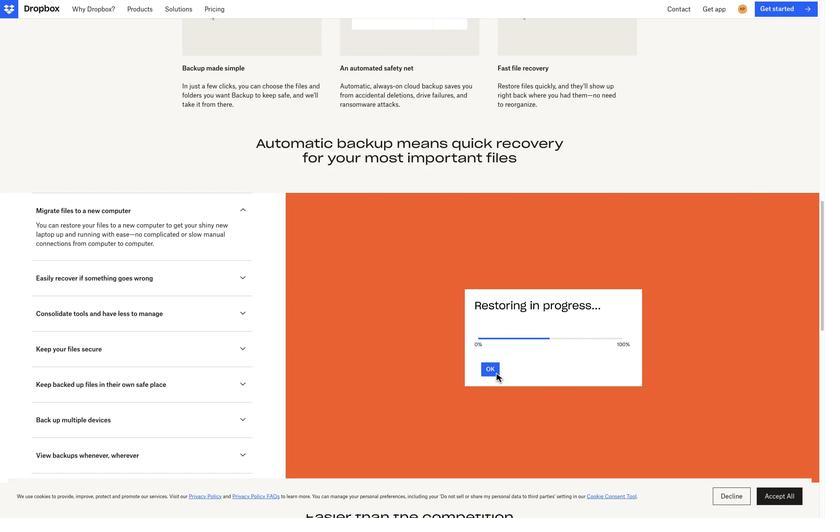 Task type: describe. For each thing, give the bounding box(es) containing it.
a photo of a grandmother and her grandson sitting on a porch that has been saved as a jpg file in a family photos folder in dropbox backup image
[[352, 0, 467, 44]]

contact
[[668, 5, 691, 13]]

app
[[715, 5, 726, 13]]

take
[[182, 101, 195, 108]]

easily
[[36, 275, 54, 283]]

pricing
[[205, 5, 225, 13]]

right
[[498, 91, 512, 99]]

for
[[303, 150, 324, 166]]

ransomware
[[340, 101, 376, 108]]

get started link
[[755, 2, 818, 17]]

important
[[407, 150, 483, 166]]

failures,
[[432, 91, 455, 99]]

devices
[[88, 417, 111, 424]]

ease—no
[[116, 231, 142, 239]]

manage
[[139, 310, 163, 318]]

something
[[85, 275, 117, 283]]

why dropbox?
[[72, 5, 115, 13]]

less
[[118, 310, 130, 318]]

an
[[340, 65, 348, 72]]

up right backed
[[76, 381, 84, 389]]

or
[[181, 231, 187, 239]]

recover
[[55, 275, 78, 283]]

simple
[[225, 65, 245, 72]]

goes
[[118, 275, 133, 283]]

0 horizontal spatial new
[[88, 207, 100, 215]]

migrate
[[36, 207, 60, 215]]

shiny
[[199, 222, 214, 229]]

just
[[189, 82, 200, 90]]

with
[[102, 231, 115, 239]]

automatic
[[256, 136, 333, 151]]

attacks.
[[378, 101, 400, 108]]

running
[[78, 231, 100, 239]]

to up restore
[[75, 207, 81, 215]]

keep
[[263, 91, 276, 99]]

secure
[[82, 346, 102, 353]]

manual
[[204, 231, 225, 239]]

automatic backup means quick recovery for your most important files
[[256, 136, 564, 166]]

your up running
[[82, 222, 95, 229]]

there.
[[217, 101, 234, 108]]

view
[[36, 452, 51, 460]]

you can restore your files to a new computer to get your shiny new laptop up and running with ease—no complicated or slow manual connections from computer to computer.
[[36, 222, 228, 248]]

consolidate tools and have less to manage
[[36, 310, 163, 318]]

it
[[196, 101, 200, 108]]

backup inside automatic, always-on cloud backup saves you from accidental deletions, drive failures, and ransomware attacks.
[[422, 82, 443, 90]]

kp button
[[737, 3, 749, 15]]

get started
[[760, 5, 794, 13]]

a blue bar that is tracking the percent complete progress of a dropbox backup restoration image
[[304, 212, 803, 465]]

deletions,
[[387, 91, 415, 99]]

get app button
[[697, 0, 732, 18]]

and inside automatic, always-on cloud backup saves you from accidental deletions, drive failures, and ransomware attacks.
[[457, 91, 468, 99]]

an illustration of a blue house next to a list of files and folders that are being selected to add to dropbox backup image
[[194, 0, 310, 44]]

up inside you can restore your files to a new computer to get your shiny new laptop up and running with ease—no complicated or slow manual connections from computer to computer.
[[56, 231, 63, 239]]

view backups whenever, wherever
[[36, 452, 139, 460]]

if
[[79, 275, 83, 283]]

accidental
[[355, 91, 385, 99]]

recovery inside automatic backup means quick recovery for your most important files
[[496, 136, 564, 151]]

computer.
[[125, 240, 154, 248]]

slow
[[189, 231, 202, 239]]

to inside restore files quickly, and they'll show up right back where you had them—no need to reorganize.
[[498, 101, 504, 108]]

multiple
[[62, 417, 87, 424]]

products button
[[121, 0, 159, 18]]

quick
[[452, 136, 493, 151]]

0 vertical spatial computer
[[102, 207, 131, 215]]

why
[[72, 5, 86, 13]]

started
[[773, 5, 794, 13]]

from inside you can restore your files to a new computer to get your shiny new laptop up and running with ease—no complicated or slow manual connections from computer to computer.
[[73, 240, 87, 248]]

restore files quickly, and they'll show up right back where you had them—no need to reorganize.
[[498, 82, 616, 108]]

have
[[102, 310, 117, 318]]

few
[[207, 82, 217, 90]]

cloud
[[404, 82, 420, 90]]

folders
[[182, 91, 202, 99]]

migrate files to a new computer
[[36, 207, 131, 215]]

contact button
[[661, 0, 697, 18]]

you down few in the left top of the page
[[204, 91, 214, 99]]

get app
[[703, 5, 726, 13]]

1 vertical spatial computer
[[137, 222, 165, 229]]

backup inside in just a few clicks, you can choose the files and folders you want backup to keep safe, and we'll take it from there.
[[232, 91, 253, 99]]

to down ease—no on the top left of page
[[118, 240, 124, 248]]

own
[[122, 381, 135, 389]]

you
[[36, 222, 47, 229]]

keep for keep your files secure
[[36, 346, 51, 353]]

dropbox?
[[87, 5, 115, 13]]

you right clicks,
[[239, 82, 249, 90]]

get for get started
[[760, 5, 771, 13]]

tools
[[74, 310, 88, 318]]

back up multiple devices
[[36, 417, 111, 424]]

files inside automatic backup means quick recovery for your most important files
[[486, 150, 517, 166]]

0 horizontal spatial a
[[83, 207, 86, 215]]

can inside you can restore your files to a new computer to get your shiny new laptop up and running with ease—no complicated or slow manual connections from computer to computer.
[[48, 222, 59, 229]]

we'll
[[305, 91, 318, 99]]



Task type: locate. For each thing, give the bounding box(es) containing it.
1 keep from the top
[[36, 346, 51, 353]]

0 vertical spatial backup
[[182, 65, 205, 72]]

get
[[760, 5, 771, 13], [703, 5, 714, 13]]

and down saves
[[457, 91, 468, 99]]

0 vertical spatial recovery
[[523, 65, 549, 72]]

from down running
[[73, 240, 87, 248]]

backed
[[53, 381, 75, 389]]

can inside in just a few clicks, you can choose the files and folders you want backup to keep safe, and we'll take it from there.
[[250, 82, 261, 90]]

complicated
[[144, 231, 180, 239]]

back
[[36, 417, 51, 424]]

0 horizontal spatial backup
[[182, 65, 205, 72]]

and up we'll at top left
[[309, 82, 320, 90]]

files
[[296, 82, 308, 90], [522, 82, 534, 90], [486, 150, 517, 166], [61, 207, 74, 215], [97, 222, 109, 229], [68, 346, 80, 353], [85, 381, 98, 389]]

from inside automatic, always-on cloud backup saves you from accidental deletions, drive failures, and ransomware attacks.
[[340, 91, 354, 99]]

most
[[365, 150, 404, 166]]

0 vertical spatial from
[[340, 91, 354, 99]]

backups
[[53, 452, 78, 460]]

connections
[[36, 240, 71, 248]]

a up ease—no on the top left of page
[[118, 222, 121, 229]]

1 vertical spatial keep
[[36, 381, 51, 389]]

your
[[328, 150, 361, 166], [82, 222, 95, 229], [185, 222, 197, 229], [53, 346, 66, 353]]

the
[[285, 82, 294, 90]]

a inside in just a few clicks, you can choose the files and folders you want backup to keep safe, and we'll take it from there.
[[202, 82, 205, 90]]

up inside restore files quickly, and they'll show up right back where you had them—no need to reorganize.
[[607, 82, 614, 90]]

1 horizontal spatial backup
[[422, 82, 443, 90]]

new
[[88, 207, 100, 215], [123, 222, 135, 229], [216, 222, 228, 229]]

their
[[106, 381, 121, 389]]

can right the you
[[48, 222, 59, 229]]

backup down clicks,
[[232, 91, 253, 99]]

2 vertical spatial from
[[73, 240, 87, 248]]

reorganize.
[[505, 101, 537, 108]]

you right saves
[[462, 82, 473, 90]]

files inside you can restore your files to a new computer to get your shiny new laptop up and running with ease—no complicated or slow manual connections from computer to computer.
[[97, 222, 109, 229]]

restore
[[498, 82, 520, 90]]

new up 'manual'
[[216, 222, 228, 229]]

had
[[560, 91, 571, 99]]

why dropbox? button
[[66, 0, 121, 18]]

in
[[182, 82, 188, 90]]

to
[[255, 91, 261, 99], [498, 101, 504, 108], [75, 207, 81, 215], [110, 222, 116, 229], [166, 222, 172, 229], [118, 240, 124, 248], [131, 310, 137, 318]]

your up slow
[[185, 222, 197, 229]]

2 horizontal spatial from
[[340, 91, 354, 99]]

saves
[[445, 82, 461, 90]]

1 horizontal spatial get
[[760, 5, 771, 13]]

computer up complicated
[[137, 222, 165, 229]]

2 horizontal spatial new
[[216, 222, 228, 229]]

new up ease—no on the top left of page
[[123, 222, 135, 229]]

computer up with
[[102, 207, 131, 215]]

backup up just on the left of the page
[[182, 65, 205, 72]]

backup
[[182, 65, 205, 72], [232, 91, 253, 99]]

2 vertical spatial computer
[[88, 240, 116, 248]]

quickly,
[[535, 82, 557, 90]]

to right the less
[[131, 310, 137, 318]]

where
[[529, 91, 547, 99]]

0 vertical spatial can
[[250, 82, 261, 90]]

backup made simple
[[182, 65, 245, 72]]

1 vertical spatial can
[[48, 222, 59, 229]]

keep
[[36, 346, 51, 353], [36, 381, 51, 389]]

get
[[174, 222, 183, 229]]

get for get app
[[703, 5, 714, 13]]

keep for keep backed up files in their own safe place
[[36, 381, 51, 389]]

your left secure
[[53, 346, 66, 353]]

1 horizontal spatial a
[[118, 222, 121, 229]]

them—no
[[573, 91, 600, 99]]

2 keep from the top
[[36, 381, 51, 389]]

keep left backed
[[36, 381, 51, 389]]

automatic, always-on cloud backup saves you from accidental deletions, drive failures, and ransomware attacks.
[[340, 82, 473, 108]]

0 vertical spatial keep
[[36, 346, 51, 353]]

and inside restore files quickly, and they'll show up right back where you had them—no need to reorganize.
[[558, 82, 569, 90]]

file
[[512, 65, 521, 72]]

1 vertical spatial recovery
[[496, 136, 564, 151]]

to up with
[[110, 222, 116, 229]]

your right for
[[328, 150, 361, 166]]

want
[[216, 91, 230, 99]]

and down the
[[293, 91, 304, 99]]

and down restore
[[65, 231, 76, 239]]

fast file recovery
[[498, 65, 549, 72]]

solutions button
[[159, 0, 199, 18]]

to down right on the right
[[498, 101, 504, 108]]

fast
[[498, 65, 511, 72]]

1 horizontal spatial backup
[[232, 91, 253, 99]]

from inside in just a few clicks, you can choose the files and folders you want backup to keep safe, and we'll take it from there.
[[202, 101, 216, 108]]

up up connections
[[56, 231, 63, 239]]

you down quickly,
[[548, 91, 559, 99]]

2 horizontal spatial a
[[202, 82, 205, 90]]

can
[[250, 82, 261, 90], [48, 222, 59, 229]]

get inside dropdown button
[[703, 5, 714, 13]]

new up running
[[88, 207, 100, 215]]

wrong
[[134, 275, 153, 283]]

0 horizontal spatial can
[[48, 222, 59, 229]]

to left get at left
[[166, 222, 172, 229]]

from down 'automatic,'
[[340, 91, 354, 99]]

safe
[[136, 381, 149, 389]]

1 vertical spatial a
[[83, 207, 86, 215]]

up up need at the right
[[607, 82, 614, 90]]

products
[[127, 5, 153, 13]]

get left app
[[703, 5, 714, 13]]

to inside in just a few clicks, you can choose the files and folders you want backup to keep safe, and we'll take it from there.
[[255, 91, 261, 99]]

from
[[340, 91, 354, 99], [202, 101, 216, 108], [73, 240, 87, 248]]

1 vertical spatial backup
[[232, 91, 253, 99]]

a up running
[[83, 207, 86, 215]]

easily recover if something goes wrong
[[36, 275, 153, 283]]

solutions
[[165, 5, 192, 13]]

means
[[397, 136, 448, 151]]

whenever,
[[79, 452, 110, 460]]

to left keep
[[255, 91, 261, 99]]

made
[[206, 65, 223, 72]]

files inside in just a few clicks, you can choose the files and folders you want backup to keep safe, and we'll take it from there.
[[296, 82, 308, 90]]

choose
[[263, 82, 283, 90]]

show
[[590, 82, 605, 90]]

always-
[[373, 82, 396, 90]]

computer down with
[[88, 240, 116, 248]]

net
[[404, 65, 414, 72]]

keep backed up files in their own safe place
[[36, 381, 166, 389]]

from right it
[[202, 101, 216, 108]]

0 vertical spatial backup
[[422, 82, 443, 90]]

backup
[[422, 82, 443, 90], [337, 136, 393, 151]]

can left 'choose'
[[250, 82, 261, 90]]

0 horizontal spatial from
[[73, 240, 87, 248]]

keep down 'consolidate'
[[36, 346, 51, 353]]

and inside you can restore your files to a new computer to get your shiny new laptop up and running with ease—no complicated or slow manual connections from computer to computer.
[[65, 231, 76, 239]]

2 vertical spatial a
[[118, 222, 121, 229]]

you
[[239, 82, 249, 90], [462, 82, 473, 90], [204, 91, 214, 99], [548, 91, 559, 99]]

a inside you can restore your files to a new computer to get your shiny new laptop up and running with ease—no complicated or slow manual connections from computer to computer.
[[118, 222, 121, 229]]

recovery
[[523, 65, 549, 72], [496, 136, 564, 151]]

place
[[150, 381, 166, 389]]

1 vertical spatial backup
[[337, 136, 393, 151]]

a left few in the left top of the page
[[202, 82, 205, 90]]

0 horizontal spatial backup
[[337, 136, 393, 151]]

get left started
[[760, 5, 771, 13]]

backup inside automatic backup means quick recovery for your most important files
[[337, 136, 393, 151]]

you inside automatic, always-on cloud backup saves you from accidental deletions, drive failures, and ransomware attacks.
[[462, 82, 473, 90]]

up
[[607, 82, 614, 90], [56, 231, 63, 239], [76, 381, 84, 389], [53, 417, 60, 424]]

your inside automatic backup means quick recovery for your most important files
[[328, 150, 361, 166]]

1 vertical spatial from
[[202, 101, 216, 108]]

a user selecting a personal computer to be added to dropbox backup and clicking on the "confirm" button image
[[510, 0, 625, 44]]

1 horizontal spatial new
[[123, 222, 135, 229]]

clicks,
[[219, 82, 237, 90]]

need
[[602, 91, 616, 99]]

computer
[[102, 207, 131, 215], [137, 222, 165, 229], [88, 240, 116, 248]]

back
[[513, 91, 527, 99]]

1 horizontal spatial can
[[250, 82, 261, 90]]

up right back
[[53, 417, 60, 424]]

0 vertical spatial a
[[202, 82, 205, 90]]

kp
[[740, 6, 745, 11]]

an automated safety net
[[340, 65, 414, 72]]

0 horizontal spatial get
[[703, 5, 714, 13]]

automated
[[350, 65, 383, 72]]

safety
[[384, 65, 402, 72]]

in
[[99, 381, 105, 389]]

on
[[396, 82, 403, 90]]

in just a few clicks, you can choose the files and folders you want backup to keep safe, and we'll take it from there.
[[182, 82, 320, 108]]

they'll
[[571, 82, 588, 90]]

keep your files secure
[[36, 346, 102, 353]]

you inside restore files quickly, and they'll show up right back where you had them—no need to reorganize.
[[548, 91, 559, 99]]

a
[[202, 82, 205, 90], [83, 207, 86, 215], [118, 222, 121, 229]]

and up had
[[558, 82, 569, 90]]

safe,
[[278, 91, 291, 99]]

1 horizontal spatial from
[[202, 101, 216, 108]]

files inside restore files quickly, and they'll show up right back where you had them—no need to reorganize.
[[522, 82, 534, 90]]

and left the have
[[90, 310, 101, 318]]



Task type: vqa. For each thing, say whether or not it's contained in the screenshot.
Shared
no



